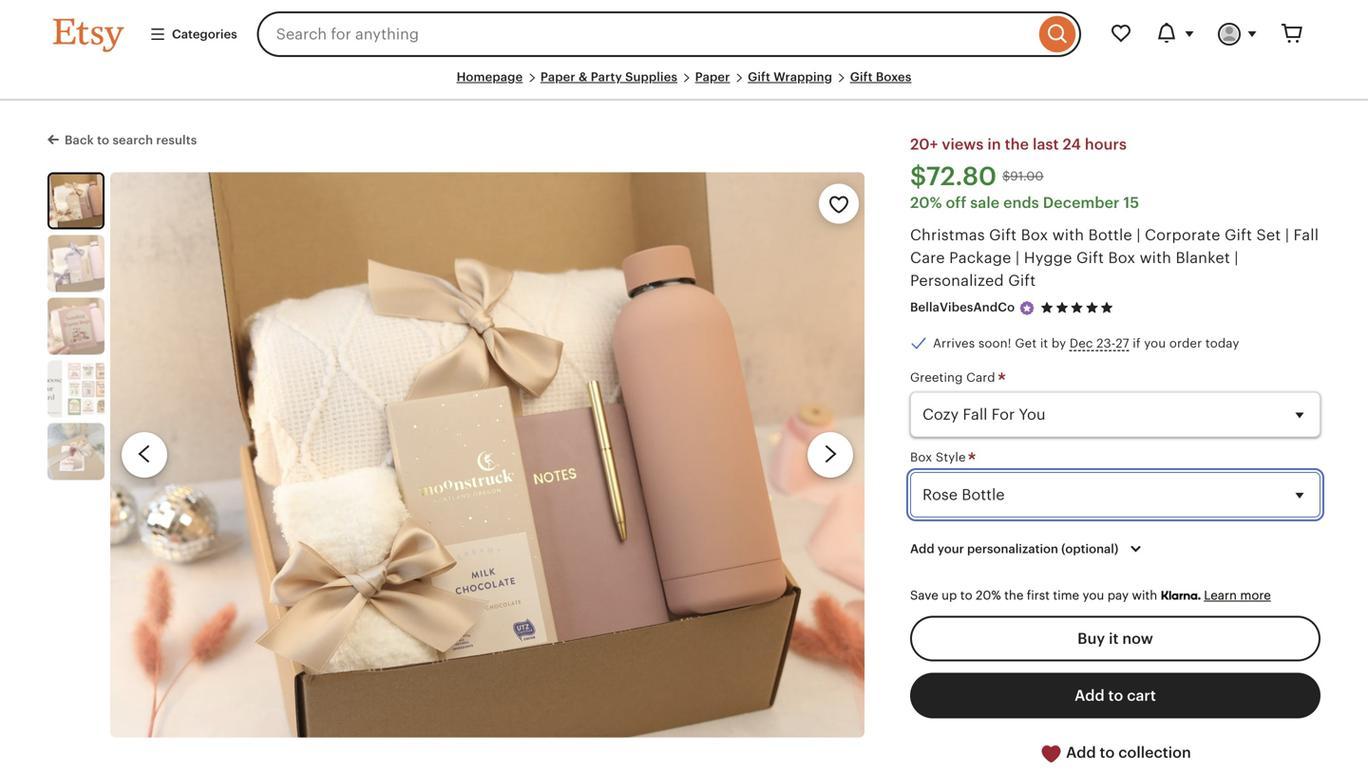 Task type: vqa. For each thing, say whether or not it's contained in the screenshot.
ends
yes



Task type: locate. For each thing, give the bounding box(es) containing it.
box style
[[910, 451, 969, 465]]

box up hygge
[[1021, 226, 1048, 244]]

to left the collection
[[1100, 744, 1115, 762]]

1 paper from the left
[[541, 70, 576, 84]]

the
[[1005, 136, 1029, 153], [1004, 589, 1024, 603]]

cart
[[1127, 687, 1156, 705]]

gift up package
[[989, 226, 1017, 244]]

by
[[1052, 336, 1066, 350]]

supplies
[[625, 70, 678, 84]]

klarna.
[[1161, 589, 1201, 603]]

2 paper from the left
[[695, 70, 730, 84]]

you
[[1144, 336, 1166, 350], [1083, 589, 1104, 603]]

with right pay
[[1132, 589, 1157, 603]]

2 vertical spatial with
[[1132, 589, 1157, 603]]

back to search results link
[[48, 129, 197, 149]]

it right buy
[[1109, 630, 1119, 648]]

1 horizontal spatial it
[[1109, 630, 1119, 648]]

to right back
[[97, 133, 109, 147]]

add to cart button
[[910, 673, 1321, 719]]

0 horizontal spatial paper
[[541, 70, 576, 84]]

1 vertical spatial you
[[1083, 589, 1104, 603]]

paper for paper & party supplies
[[541, 70, 576, 84]]

to left cart on the right bottom of page
[[1108, 687, 1123, 705]]

0 horizontal spatial christmas gift box with bottle corporate gift set fall rose bottle image
[[49, 174, 103, 227]]

1 the from the top
[[1005, 136, 1029, 153]]

card
[[966, 371, 996, 385]]

gift down bottle
[[1077, 249, 1104, 266]]

back
[[65, 133, 94, 147]]

wrapping
[[774, 70, 832, 84]]

none search field inside categories 'banner'
[[257, 11, 1081, 57]]

greeting
[[910, 371, 963, 385]]

|
[[1137, 226, 1141, 244], [1285, 226, 1289, 244], [1016, 249, 1020, 266], [1235, 249, 1239, 266]]

to right up on the right bottom of the page
[[960, 589, 973, 603]]

1 vertical spatial 20%
[[976, 589, 1001, 603]]

christmas gift box with bottle corporate gift set fall pink bottle image
[[48, 235, 105, 292]]

gift up the star_seller 'icon'
[[1008, 272, 1036, 289]]

(optional)
[[1061, 542, 1119, 556]]

add for add to collection
[[1066, 744, 1096, 762]]

2 vertical spatial box
[[910, 451, 932, 465]]

you left pay
[[1083, 589, 1104, 603]]

set
[[1257, 226, 1281, 244]]

search
[[113, 133, 153, 147]]

paper down categories 'banner'
[[695, 70, 730, 84]]

fall
[[1294, 226, 1319, 244]]

you right the if
[[1144, 336, 1166, 350]]

to for add to cart
[[1108, 687, 1123, 705]]

off
[[946, 194, 967, 211]]

1 vertical spatial add
[[1075, 687, 1105, 705]]

20% left off
[[910, 194, 942, 211]]

1 horizontal spatial 20%
[[976, 589, 1001, 603]]

it
[[1040, 336, 1048, 350], [1109, 630, 1119, 648]]

time
[[1053, 589, 1079, 603]]

paper
[[541, 70, 576, 84], [695, 70, 730, 84]]

if
[[1133, 336, 1141, 350]]

gift boxes link
[[850, 70, 912, 84]]

gift left set
[[1225, 226, 1252, 244]]

box down bottle
[[1108, 249, 1136, 266]]

1 vertical spatial with
[[1140, 249, 1172, 266]]

0 horizontal spatial box
[[910, 451, 932, 465]]

arrives soon! get it by dec 23-27 if you order today
[[933, 336, 1240, 350]]

0 vertical spatial it
[[1040, 336, 1048, 350]]

add for add your personalization (optional)
[[910, 542, 935, 556]]

christmas gift box with bottle | corporate gift set |  fall care package | hygge gift box with blanket | personalized gift
[[910, 226, 1319, 289]]

first
[[1027, 589, 1050, 603]]

greeting card
[[910, 371, 999, 385]]

you inside save up to 20% the first time you pay with klarna. learn more
[[1083, 589, 1104, 603]]

1 horizontal spatial paper
[[695, 70, 730, 84]]

add left the your
[[910, 542, 935, 556]]

christmas gift box with bottle corporate gift set fall image 3 image
[[48, 298, 105, 355]]

last
[[1033, 136, 1059, 153]]

homepage link
[[457, 70, 523, 84]]

add inside dropdown button
[[910, 542, 935, 556]]

add to collection
[[1063, 744, 1191, 762]]

0 vertical spatial 20%
[[910, 194, 942, 211]]

gift wrapping
[[748, 70, 832, 84]]

christmas gift box with bottle corporate gift set fall rose bottle image
[[110, 172, 865, 738], [49, 174, 103, 227]]

buy
[[1078, 630, 1105, 648]]

box
[[1021, 226, 1048, 244], [1108, 249, 1136, 266], [910, 451, 932, 465]]

christmas gift box with bottle corporate gift set fall image 5 image
[[48, 423, 105, 480]]

1 vertical spatial box
[[1108, 249, 1136, 266]]

to
[[97, 133, 109, 147], [960, 589, 973, 603], [1108, 687, 1123, 705], [1100, 744, 1115, 762]]

with
[[1053, 226, 1084, 244], [1140, 249, 1172, 266], [1132, 589, 1157, 603]]

20% inside save up to 20% the first time you pay with klarna. learn more
[[976, 589, 1001, 603]]

bottle
[[1088, 226, 1132, 244]]

now
[[1122, 630, 1153, 648]]

paper left &
[[541, 70, 576, 84]]

package
[[949, 249, 1011, 266]]

Search for anything text field
[[257, 11, 1035, 57]]

0 horizontal spatial 20%
[[910, 194, 942, 211]]

the right in
[[1005, 136, 1029, 153]]

hours
[[1085, 136, 1127, 153]]

paper & party supplies
[[541, 70, 678, 84]]

star_seller image
[[1019, 300, 1036, 317]]

0 vertical spatial you
[[1144, 336, 1166, 350]]

None search field
[[257, 11, 1081, 57]]

0 vertical spatial box
[[1021, 226, 1048, 244]]

the inside save up to 20% the first time you pay with klarna. learn more
[[1004, 589, 1024, 603]]

1 horizontal spatial box
[[1021, 226, 1048, 244]]

gift left wrapping
[[748, 70, 771, 84]]

24
[[1063, 136, 1081, 153]]

&
[[579, 70, 588, 84]]

christmas gift box with bottle corporate gift set fall image 4 image
[[48, 360, 105, 417]]

0 horizontal spatial it
[[1040, 336, 1048, 350]]

categories button
[[135, 17, 251, 51]]

1 vertical spatial it
[[1109, 630, 1119, 648]]

paper link
[[695, 70, 730, 84]]

with down corporate
[[1140, 249, 1172, 266]]

learn
[[1204, 589, 1237, 603]]

with up hygge
[[1053, 226, 1084, 244]]

add down add to cart button
[[1066, 744, 1096, 762]]

2 horizontal spatial box
[[1108, 249, 1136, 266]]

it left by at the right of page
[[1040, 336, 1048, 350]]

0 vertical spatial the
[[1005, 136, 1029, 153]]

add
[[910, 542, 935, 556], [1075, 687, 1105, 705], [1066, 744, 1096, 762]]

2 the from the top
[[1004, 589, 1024, 603]]

$91.00
[[1003, 169, 1044, 184]]

add left cart on the right bottom of page
[[1075, 687, 1105, 705]]

2 vertical spatial add
[[1066, 744, 1096, 762]]

20+ views in the last 24 hours
[[910, 136, 1127, 153]]

20% right up on the right bottom of the page
[[976, 589, 1001, 603]]

to for back to search results
[[97, 133, 109, 147]]

arrives
[[933, 336, 975, 350]]

box left 'style'
[[910, 451, 932, 465]]

0 vertical spatial add
[[910, 542, 935, 556]]

the left first
[[1004, 589, 1024, 603]]

gift
[[748, 70, 771, 84], [850, 70, 873, 84], [989, 226, 1017, 244], [1225, 226, 1252, 244], [1077, 249, 1104, 266], [1008, 272, 1036, 289]]

style
[[936, 451, 966, 465]]

1 vertical spatial the
[[1004, 589, 1024, 603]]

0 horizontal spatial you
[[1083, 589, 1104, 603]]

menu bar
[[53, 68, 1315, 101]]

gift wrapping link
[[748, 70, 832, 84]]

20%
[[910, 194, 942, 211], [976, 589, 1001, 603]]



Task type: describe. For each thing, give the bounding box(es) containing it.
personalized
[[910, 272, 1004, 289]]

personalization
[[967, 542, 1058, 556]]

with inside save up to 20% the first time you pay with klarna. learn more
[[1132, 589, 1157, 603]]

corporate
[[1145, 226, 1221, 244]]

save up to 20% the first time you pay with klarna. learn more
[[910, 589, 1271, 603]]

0 vertical spatial with
[[1053, 226, 1084, 244]]

| right blanket
[[1235, 249, 1239, 266]]

learn more button
[[1204, 589, 1271, 603]]

27
[[1116, 336, 1129, 350]]

| right bottle
[[1137, 226, 1141, 244]]

sale
[[970, 194, 1000, 211]]

1 horizontal spatial you
[[1144, 336, 1166, 350]]

$72.80 $91.00
[[910, 162, 1044, 191]]

christmas
[[910, 226, 985, 244]]

december
[[1043, 194, 1120, 211]]

$72.80
[[910, 162, 997, 191]]

back to search results
[[65, 133, 197, 147]]

blanket
[[1176, 249, 1230, 266]]

categories
[[172, 27, 237, 41]]

paper & party supplies link
[[541, 70, 678, 84]]

add your personalization (optional) button
[[896, 529, 1161, 569]]

categories banner
[[19, 0, 1349, 68]]

care
[[910, 249, 945, 266]]

collection
[[1119, 744, 1191, 762]]

order
[[1170, 336, 1202, 350]]

up
[[942, 589, 957, 603]]

save
[[910, 589, 939, 603]]

gift left boxes
[[850, 70, 873, 84]]

23-
[[1097, 336, 1116, 350]]

add to cart
[[1075, 687, 1156, 705]]

to inside save up to 20% the first time you pay with klarna. learn more
[[960, 589, 973, 603]]

ends
[[1004, 194, 1039, 211]]

hygge
[[1024, 249, 1072, 266]]

gift boxes
[[850, 70, 912, 84]]

menu bar containing homepage
[[53, 68, 1315, 101]]

| right set
[[1285, 226, 1289, 244]]

boxes
[[876, 70, 912, 84]]

add your personalization (optional)
[[910, 542, 1119, 556]]

bellavibesandco
[[910, 300, 1015, 315]]

to for add to collection
[[1100, 744, 1115, 762]]

soon! get
[[979, 336, 1037, 350]]

views
[[942, 136, 984, 153]]

more
[[1240, 589, 1271, 603]]

it inside button
[[1109, 630, 1119, 648]]

1 horizontal spatial christmas gift box with bottle corporate gift set fall rose bottle image
[[110, 172, 865, 738]]

20+
[[910, 136, 938, 153]]

20% off sale ends december 15
[[910, 194, 1139, 211]]

today
[[1206, 336, 1240, 350]]

| left hygge
[[1016, 249, 1020, 266]]

add to collection button
[[910, 730, 1321, 772]]

your
[[938, 542, 964, 556]]

paper for paper link
[[695, 70, 730, 84]]

15
[[1124, 194, 1139, 211]]

pay
[[1108, 589, 1129, 603]]

buy it now button
[[910, 616, 1321, 662]]

party
[[591, 70, 622, 84]]

homepage
[[457, 70, 523, 84]]

dec
[[1070, 336, 1093, 350]]

results
[[156, 133, 197, 147]]

add for add to cart
[[1075, 687, 1105, 705]]

bellavibesandco link
[[910, 300, 1015, 315]]

in
[[988, 136, 1001, 153]]

buy it now
[[1078, 630, 1153, 648]]



